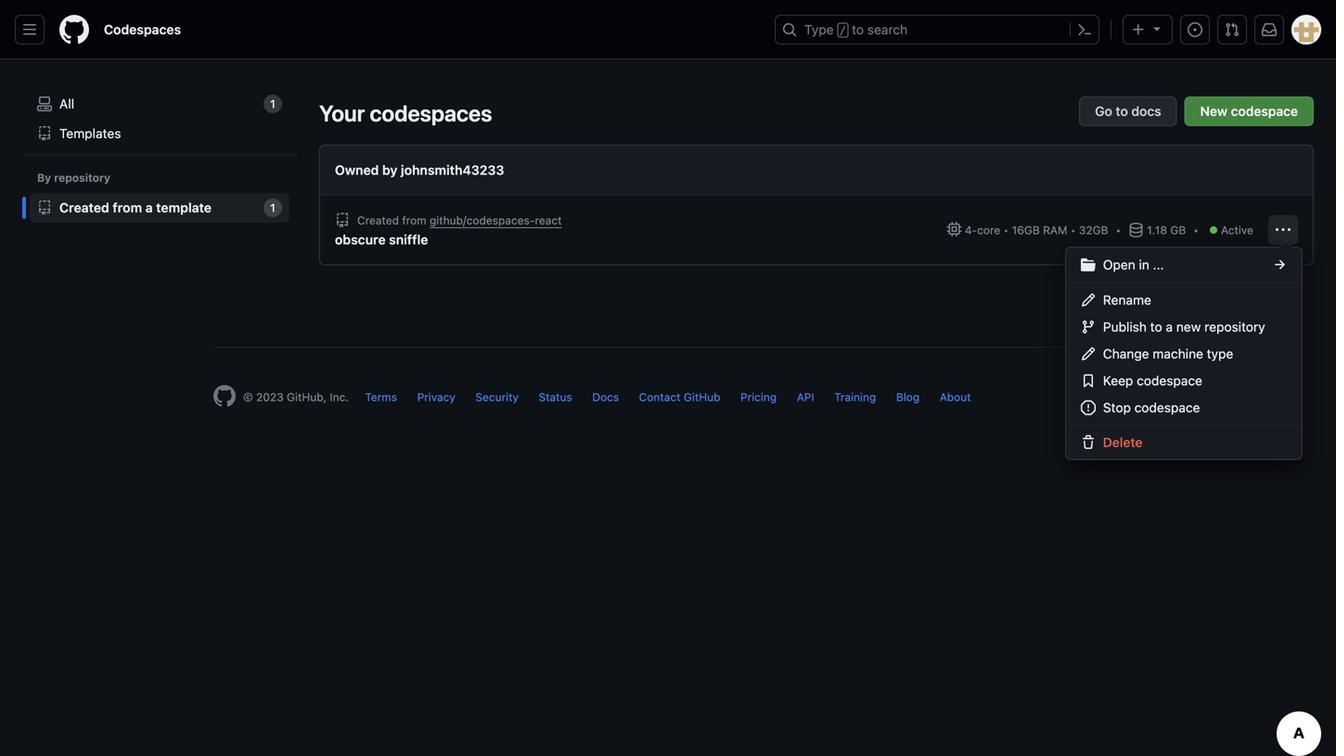 Task type: locate. For each thing, give the bounding box(es) containing it.
by repository list
[[30, 193, 290, 223]]

codespace down change machine type
[[1138, 373, 1203, 389]]

1 horizontal spatial homepage image
[[214, 385, 236, 408]]

security
[[476, 391, 519, 404]]

react
[[535, 214, 562, 227]]

created up obscure sniffle
[[357, 214, 399, 227]]

change
[[1104, 346, 1150, 362]]

1 right template
[[270, 201, 276, 214]]

sniffle
[[389, 232, 428, 247]]

all
[[59, 96, 74, 111]]

repo template image inside templates link
[[37, 126, 52, 141]]

pricing
[[741, 391, 777, 404]]

go to docs
[[1096, 104, 1162, 119]]

codespace for new codespace
[[1232, 104, 1299, 119]]

footer
[[199, 347, 1138, 454]]

2 vertical spatial to
[[1151, 319, 1163, 335]]

open in ... button
[[1067, 252, 1303, 279]]

a for new
[[1167, 319, 1174, 335]]

to for go to docs
[[1116, 104, 1129, 119]]

stop
[[1104, 400, 1132, 415]]

a inside by repository list
[[145, 200, 153, 215]]

1 horizontal spatial from
[[402, 214, 427, 227]]

• left dot fill image
[[1194, 224, 1200, 237]]

delete button
[[1067, 430, 1303, 456]]

32gb
[[1080, 224, 1109, 237]]

0 vertical spatial to
[[852, 22, 864, 37]]

created inside by repository list
[[59, 200, 109, 215]]

from inside by repository list
[[113, 200, 142, 215]]

repository right by
[[54, 171, 110, 184]]

machine
[[1153, 346, 1204, 362]]

repo template image down codespaces image
[[37, 126, 52, 141]]

codespace right new
[[1232, 104, 1299, 119]]

homepage image
[[59, 15, 89, 45], [214, 385, 236, 408]]

1.18 gb •
[[1148, 224, 1200, 237]]

1 inside by repository list
[[270, 201, 276, 214]]

from
[[113, 200, 142, 215], [402, 214, 427, 227]]

a left template
[[145, 200, 153, 215]]

created down the by repository
[[59, 200, 109, 215]]

obscure
[[335, 232, 386, 247]]

1 vertical spatial repository
[[1205, 319, 1266, 335]]

open in ...
[[1104, 257, 1165, 273]]

to up change machine type
[[1151, 319, 1163, 335]]

2 1 from the top
[[270, 201, 276, 214]]

to right go
[[1116, 104, 1129, 119]]

publish to a new repository button
[[1067, 314, 1303, 341]]

0 vertical spatial homepage image
[[59, 15, 89, 45]]

stop codespace
[[1104, 400, 1201, 415]]

1 for created from a template
[[270, 201, 276, 214]]

• right core
[[1004, 224, 1010, 237]]

homepage image left the codespaces link
[[59, 15, 89, 45]]

1 horizontal spatial created
[[357, 214, 399, 227]]

1 horizontal spatial to
[[1116, 104, 1129, 119]]

in
[[1140, 257, 1150, 273]]

0 vertical spatial 1
[[270, 97, 276, 110]]

1 vertical spatial to
[[1116, 104, 1129, 119]]

stop image
[[1082, 401, 1097, 415]]

1.18
[[1148, 224, 1168, 237]]

a left new
[[1167, 319, 1174, 335]]

cpu image
[[947, 222, 962, 237]]

created for created from a template
[[59, 200, 109, 215]]

codespace down keep codespace
[[1135, 400, 1201, 415]]

menu
[[1066, 247, 1304, 461]]

contact github
[[639, 391, 721, 404]]

database image
[[1129, 223, 1144, 238]]

github
[[684, 391, 721, 404]]

from left template
[[113, 200, 142, 215]]

to inside go to docs link
[[1116, 104, 1129, 119]]

1 1 from the top
[[270, 97, 276, 110]]

3 • from the left
[[1116, 224, 1122, 237]]

from up sniffle
[[402, 214, 427, 227]]

2 horizontal spatial to
[[1151, 319, 1163, 335]]

1 vertical spatial a
[[1167, 319, 1174, 335]]

from for a
[[113, 200, 142, 215]]

0 vertical spatial repository
[[54, 171, 110, 184]]

4-
[[965, 224, 978, 237]]

• right ram
[[1071, 224, 1077, 237]]

1 horizontal spatial a
[[1167, 319, 1174, 335]]

security link
[[476, 391, 519, 404]]

0 horizontal spatial a
[[145, 200, 153, 215]]

privacy
[[417, 391, 456, 404]]

inc.
[[330, 391, 349, 404]]

github,
[[287, 391, 327, 404]]

repository inside button
[[1205, 319, 1266, 335]]

repo template image
[[37, 126, 52, 141], [37, 201, 52, 215], [335, 213, 350, 228]]

issue opened image
[[1188, 22, 1203, 37]]

codespace for stop codespace
[[1135, 400, 1201, 415]]

codespace inside new codespace link
[[1232, 104, 1299, 119]]

training
[[835, 391, 877, 404]]

repository
[[54, 171, 110, 184], [1205, 319, 1266, 335]]

1 left your
[[270, 97, 276, 110]]

pencil image
[[1082, 347, 1097, 362]]

to right /
[[852, 22, 864, 37]]

codespaces image
[[37, 97, 52, 111]]

triangle down image
[[1150, 21, 1165, 36]]

codespace inside stop codespace button
[[1135, 400, 1201, 415]]

0 horizontal spatial created
[[59, 200, 109, 215]]

repo template image for templates
[[37, 126, 52, 141]]

repository up type
[[1205, 319, 1266, 335]]

1 for all
[[270, 97, 276, 110]]

0 vertical spatial a
[[145, 200, 153, 215]]

1 vertical spatial codespace
[[1138, 373, 1203, 389]]

change machine type button
[[1067, 341, 1303, 368]]

•
[[1004, 224, 1010, 237], [1071, 224, 1077, 237], [1116, 224, 1122, 237], [1194, 224, 1200, 237]]

a for template
[[145, 200, 153, 215]]

repo template image down by
[[37, 201, 52, 215]]

to
[[852, 22, 864, 37], [1116, 104, 1129, 119], [1151, 319, 1163, 335]]

0 horizontal spatial from
[[113, 200, 142, 215]]

github/codespaces-react link
[[430, 214, 562, 227]]

go
[[1096, 104, 1113, 119]]

homepage image left ©
[[214, 385, 236, 408]]

gb
[[1171, 224, 1187, 237]]

1 horizontal spatial repository
[[1205, 319, 1266, 335]]

api link
[[797, 391, 815, 404]]

a
[[145, 200, 153, 215], [1167, 319, 1174, 335]]

0 vertical spatial codespace
[[1232, 104, 1299, 119]]

repo template image inside by repository list
[[37, 201, 52, 215]]

4 • from the left
[[1194, 224, 1200, 237]]

1 vertical spatial 1
[[270, 201, 276, 214]]

github/codespaces-
[[430, 214, 535, 227]]

a inside button
[[1167, 319, 1174, 335]]

2 vertical spatial codespace
[[1135, 400, 1201, 415]]

dot fill image
[[1207, 223, 1222, 238]]

privacy link
[[417, 391, 456, 404]]

repo template image up "obscure"
[[335, 213, 350, 228]]

change machine type
[[1104, 346, 1234, 362]]

obscure sniffle
[[335, 232, 428, 247]]

• left database image
[[1116, 224, 1122, 237]]

owned by johnsmith43233
[[335, 162, 505, 178]]

codespace inside keep codespace button
[[1138, 373, 1203, 389]]

codespace
[[1232, 104, 1299, 119], [1138, 373, 1203, 389], [1135, 400, 1201, 415]]

type
[[805, 22, 834, 37]]

2023
[[256, 391, 284, 404]]

git pull request image
[[1226, 22, 1240, 37]]

contact github link
[[639, 391, 721, 404]]

keep codespace
[[1104, 373, 1203, 389]]

blog link
[[897, 391, 920, 404]]

to inside "publish to a new repository" button
[[1151, 319, 1163, 335]]

ram
[[1044, 224, 1068, 237]]

1
[[270, 97, 276, 110], [270, 201, 276, 214]]



Task type: describe. For each thing, give the bounding box(es) containing it.
codespaces link
[[97, 15, 189, 45]]

terms link
[[365, 391, 397, 404]]

docs
[[593, 391, 619, 404]]

codespaces
[[370, 100, 493, 126]]

about
[[940, 391, 972, 404]]

16gb
[[1013, 224, 1041, 237]]

2 • from the left
[[1071, 224, 1077, 237]]

api
[[797, 391, 815, 404]]

to for publish to a new repository
[[1151, 319, 1163, 335]]

0 horizontal spatial to
[[852, 22, 864, 37]]

active
[[1222, 224, 1254, 237]]

rename button
[[1067, 287, 1303, 314]]

trash image
[[1082, 435, 1097, 450]]

publish
[[1104, 319, 1148, 335]]

©
[[243, 391, 253, 404]]

type / to search
[[805, 22, 908, 37]]

blog
[[897, 391, 920, 404]]

search
[[868, 22, 908, 37]]

1 vertical spatial homepage image
[[214, 385, 236, 408]]

type
[[1208, 346, 1234, 362]]

0 horizontal spatial repository
[[54, 171, 110, 184]]

arrow right image
[[1273, 258, 1288, 273]]

your
[[319, 100, 365, 126]]

by
[[37, 171, 51, 184]]

© 2023 github, inc.
[[243, 391, 349, 404]]

johnsmith43233
[[401, 162, 505, 178]]

/
[[840, 24, 847, 37]]

open
[[1104, 257, 1136, 273]]

core
[[978, 224, 1001, 237]]

by
[[383, 162, 398, 178]]

pricing link
[[741, 391, 777, 404]]

stop codespace button
[[1067, 395, 1303, 422]]

...
[[1154, 257, 1165, 273]]

keep
[[1104, 373, 1134, 389]]

publish to a new repository
[[1104, 319, 1266, 335]]

bookmark image
[[1082, 374, 1097, 389]]

template
[[156, 200, 212, 215]]

file directory open fill image
[[1082, 258, 1097, 273]]

docs
[[1132, 104, 1162, 119]]

terms
[[365, 391, 397, 404]]

footer containing © 2023 github, inc.
[[199, 347, 1138, 454]]

status link
[[539, 391, 573, 404]]

show more actions for codespace image
[[1277, 223, 1291, 238]]

owned
[[335, 162, 379, 178]]

notifications image
[[1263, 22, 1278, 37]]

git branch image
[[1082, 320, 1097, 335]]

from for github/codespaces-
[[402, 214, 427, 227]]

about link
[[940, 391, 972, 404]]

codespace for keep codespace
[[1138, 373, 1203, 389]]

rename
[[1104, 292, 1152, 308]]

created from a template
[[59, 200, 212, 215]]

training link
[[835, 391, 877, 404]]

keep codespace button
[[1067, 368, 1303, 395]]

delete
[[1104, 435, 1143, 450]]

docs link
[[593, 391, 619, 404]]

codespaces
[[104, 22, 181, 37]]

new
[[1201, 104, 1228, 119]]

new
[[1177, 319, 1202, 335]]

created from github/codespaces-react
[[357, 214, 562, 227]]

new codespace
[[1201, 104, 1299, 119]]

repo template image for created from a template
[[37, 201, 52, 215]]

new codespace link
[[1185, 97, 1315, 126]]

4-core • 16gb ram • 32gb
[[962, 224, 1109, 237]]

status
[[539, 391, 573, 404]]

your codespaces
[[319, 100, 493, 126]]

by repository
[[37, 171, 110, 184]]

obscure sniffle link
[[335, 230, 436, 250]]

templates
[[59, 126, 121, 141]]

1 • from the left
[[1004, 224, 1010, 237]]

command palette image
[[1078, 22, 1093, 37]]

go to docs link
[[1080, 97, 1178, 126]]

contact
[[639, 391, 681, 404]]

created for created from github/codespaces-react
[[357, 214, 399, 227]]

pencil image
[[1082, 293, 1097, 308]]

templates link
[[30, 119, 290, 149]]

menu containing open in ...
[[1066, 247, 1304, 461]]

plus image
[[1132, 22, 1147, 37]]

0 horizontal spatial homepage image
[[59, 15, 89, 45]]



Task type: vqa. For each thing, say whether or not it's contained in the screenshot.
CHANGE
yes



